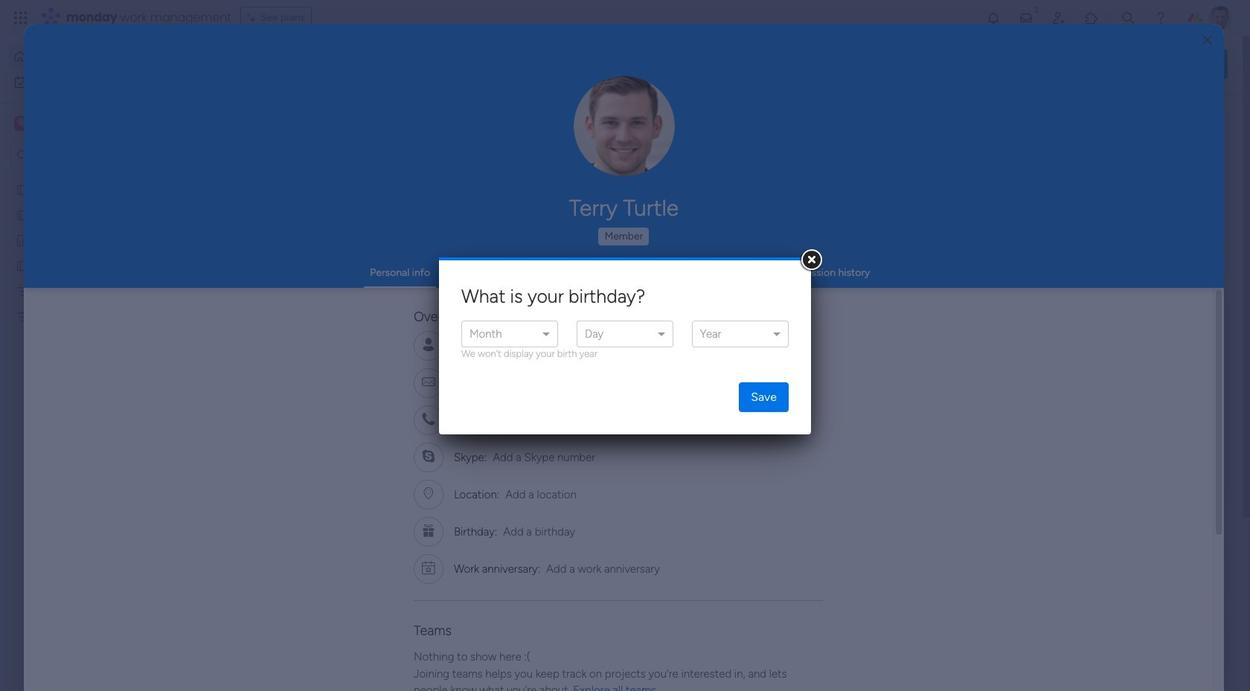 Task type: locate. For each thing, give the bounding box(es) containing it.
component image
[[249, 295, 262, 308]]

list box
[[0, 174, 190, 529]]

help center element
[[1005, 614, 1228, 673]]

2 image
[[1030, 1, 1043, 17]]

help image
[[1153, 10, 1168, 25]]

getting started element
[[1005, 542, 1228, 602]]

public board image down public dashboard icon at the left of page
[[16, 258, 30, 272]]

2 horizontal spatial public board image
[[492, 272, 508, 288]]

0 horizontal spatial public board image
[[16, 182, 30, 196]]

1 vertical spatial public board image
[[16, 258, 30, 272]]

public board image up component icon
[[492, 272, 508, 288]]

1 public board image from the top
[[16, 208, 30, 222]]

dapulse x slim image
[[1206, 108, 1223, 126]]

quick search results list box
[[230, 139, 969, 519]]

1 horizontal spatial public board image
[[249, 272, 265, 288]]

public board image
[[16, 208, 30, 222], [16, 258, 30, 272]]

monday marketplace image
[[1084, 10, 1099, 25]]

close image
[[1203, 35, 1212, 46]]

public board image up public dashboard icon at the left of page
[[16, 182, 30, 196]]

1 horizontal spatial add to favorites image
[[928, 272, 943, 287]]

templates image image
[[1018, 299, 1215, 402]]

public board image up component image
[[249, 272, 265, 288]]

add to favorites image
[[928, 272, 943, 287], [441, 454, 456, 469]]

copied! image
[[553, 340, 564, 351]]

option
[[0, 176, 190, 179]]

update feed image
[[1019, 10, 1034, 25]]

0 vertical spatial public board image
[[16, 208, 30, 222]]

0 horizontal spatial add to favorites image
[[441, 454, 456, 469]]

public board image up public dashboard icon at the left of page
[[16, 208, 30, 222]]

public board image
[[16, 182, 30, 196], [249, 272, 265, 288], [492, 272, 508, 288]]

public dashboard image
[[16, 233, 30, 247]]

see plans image
[[247, 10, 260, 26]]



Task type: vqa. For each thing, say whether or not it's contained in the screenshot.
ADD TO FAVORITES Icon
yes



Task type: describe. For each thing, give the bounding box(es) containing it.
public board image for component image
[[249, 272, 265, 288]]

select product image
[[13, 10, 28, 25]]

invite members image
[[1052, 10, 1066, 25]]

0 vertical spatial add to favorites image
[[928, 272, 943, 287]]

notifications image
[[986, 10, 1001, 25]]

terry turtle image
[[1209, 6, 1232, 30]]

2 public board image from the top
[[16, 258, 30, 272]]

component image
[[492, 295, 505, 308]]

search everything image
[[1121, 10, 1136, 25]]

workspace image
[[16, 115, 27, 132]]

public board image for component icon
[[492, 272, 508, 288]]

1 vertical spatial add to favorites image
[[441, 454, 456, 469]]

workspace image
[[14, 115, 29, 132]]



